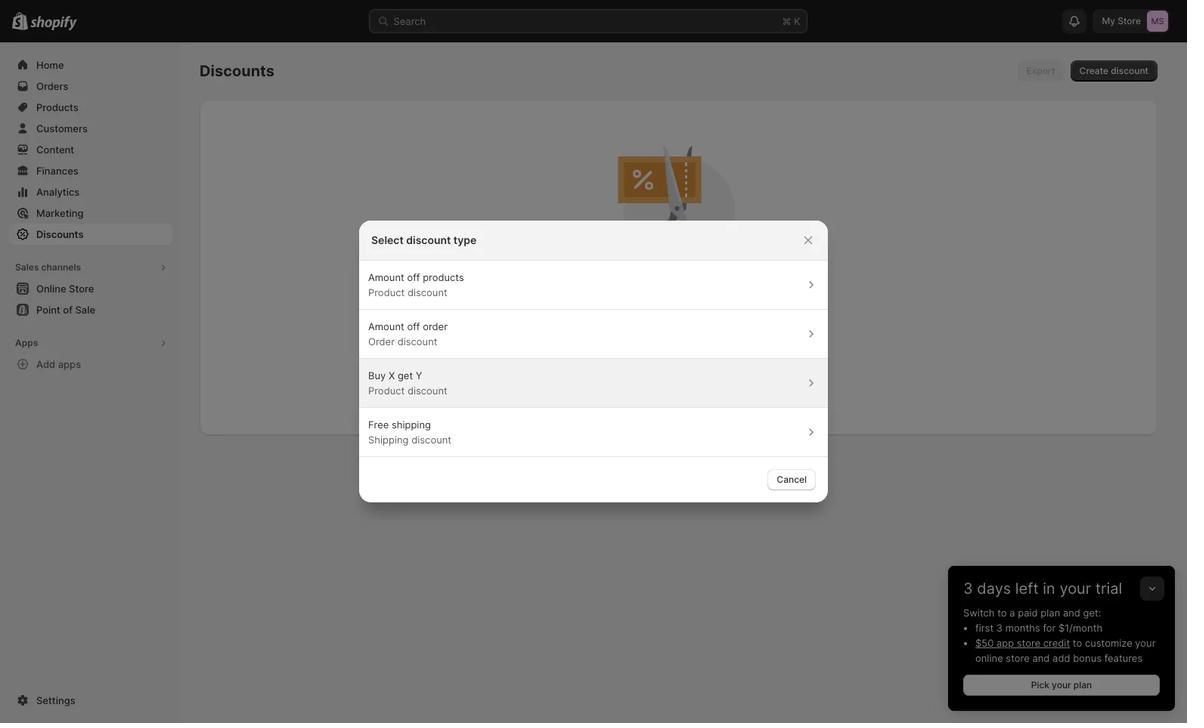 Task type: describe. For each thing, give the bounding box(es) containing it.
create for leftmost create discount button
[[644, 359, 673, 370]]

switch to a paid plan and get:
[[964, 607, 1102, 620]]

compare at prices .
[[731, 330, 811, 341]]

discount inside amount off order order discount
[[398, 336, 438, 348]]

discount inside free shipping shipping discount
[[412, 434, 452, 446]]

and for to
[[1033, 653, 1050, 665]]

$50 app store credit link
[[976, 638, 1071, 650]]

x
[[389, 370, 395, 382]]

discount inside amount off products product discount
[[408, 287, 448, 299]]

learn
[[609, 452, 637, 464]]

apps button
[[9, 333, 172, 354]]

select discount type
[[371, 234, 477, 247]]

0 horizontal spatial create discount button
[[635, 354, 723, 375]]

shopify image
[[30, 16, 77, 31]]

months
[[1006, 623, 1041, 635]]

app
[[997, 638, 1015, 650]]

amount for product
[[368, 272, 405, 284]]

0 vertical spatial plan
[[1041, 607, 1061, 620]]

order
[[423, 321, 448, 333]]

get:
[[1084, 607, 1102, 620]]

left
[[1016, 580, 1039, 598]]

and for switch
[[1063, 607, 1081, 620]]

buy x get y product discount
[[368, 370, 448, 397]]

customize
[[1085, 638, 1133, 650]]

shipping
[[392, 419, 431, 431]]

store inside the to customize your online store and add bonus features
[[1006, 653, 1030, 665]]

select
[[371, 234, 404, 247]]

select discount type dialog
[[0, 221, 1188, 503]]

amount off order order discount
[[368, 321, 448, 348]]

add
[[1053, 653, 1071, 665]]

home link
[[9, 54, 172, 76]]

k
[[794, 15, 801, 27]]

discounts link
[[700, 452, 749, 464]]

1 horizontal spatial create discount
[[1080, 65, 1149, 76]]

prices
[[782, 330, 808, 341]]

y
[[416, 370, 422, 382]]

sales channels button
[[9, 257, 172, 278]]

bonus
[[1074, 653, 1102, 665]]

free
[[368, 419, 389, 431]]

in
[[1043, 580, 1056, 598]]

pick
[[1032, 680, 1050, 691]]

amount for order
[[368, 321, 405, 333]]

features
[[1105, 653, 1143, 665]]

days
[[978, 580, 1012, 598]]

promotions
[[709, 299, 767, 312]]

add
[[36, 359, 55, 371]]

product inside buy x get y product discount
[[368, 385, 405, 397]]

sales
[[15, 262, 39, 273]]

more
[[640, 452, 666, 464]]

$1/month
[[1059, 623, 1103, 635]]

apps
[[58, 359, 81, 371]]

0 vertical spatial create discount button
[[1071, 61, 1158, 82]]

amount off products product discount
[[368, 272, 464, 299]]

first
[[976, 623, 994, 635]]

apps
[[15, 337, 38, 349]]

3 inside dropdown button
[[964, 580, 973, 598]]

manage discounts and promotions
[[590, 299, 767, 312]]

2 vertical spatial your
[[1052, 680, 1072, 691]]

3 days left in your trial button
[[949, 567, 1176, 598]]

off for order
[[407, 321, 420, 333]]

3 days left in your trial element
[[949, 606, 1176, 712]]

shipping
[[368, 434, 409, 446]]

1 horizontal spatial 3
[[997, 623, 1003, 635]]

order
[[368, 336, 395, 348]]

your inside the to customize your online store and add bonus features
[[1136, 638, 1156, 650]]



Task type: vqa. For each thing, say whether or not it's contained in the screenshot.


Task type: locate. For each thing, give the bounding box(es) containing it.
1 horizontal spatial and
[[1033, 653, 1050, 665]]

2 amount from the top
[[368, 321, 405, 333]]

product inside amount off products product discount
[[368, 287, 405, 299]]

type
[[454, 234, 477, 247]]

for
[[1043, 623, 1056, 635]]

discounts right about
[[700, 452, 749, 464]]

$50 app store credit
[[976, 638, 1071, 650]]

online
[[976, 653, 1004, 665]]

add apps
[[36, 359, 81, 371]]

compare
[[731, 330, 769, 341]]

0 vertical spatial to
[[998, 607, 1007, 620]]

and inside the to customize your online store and add bonus features
[[1033, 653, 1050, 665]]

0 vertical spatial discounts
[[634, 299, 685, 312]]

product down x
[[368, 385, 405, 397]]

product
[[368, 287, 405, 299], [368, 385, 405, 397]]

create discount
[[1080, 65, 1149, 76], [644, 359, 714, 370]]

1 vertical spatial create
[[644, 359, 673, 370]]

0 horizontal spatial to
[[998, 607, 1007, 620]]

0 vertical spatial create
[[1080, 65, 1109, 76]]

first 3 months for $1/month
[[976, 623, 1103, 635]]

0 horizontal spatial plan
[[1041, 607, 1061, 620]]

to customize your online store and add bonus features
[[976, 638, 1156, 665]]

$50
[[976, 638, 994, 650]]

amount inside amount off order order discount
[[368, 321, 405, 333]]

search
[[394, 15, 426, 27]]

0 vertical spatial 3
[[964, 580, 973, 598]]

0 vertical spatial store
[[1017, 638, 1041, 650]]

create discount button
[[1071, 61, 1158, 82], [635, 354, 723, 375]]

create for topmost create discount button
[[1080, 65, 1109, 76]]

discounts link
[[9, 224, 172, 245]]

2 vertical spatial and
[[1033, 653, 1050, 665]]

store down months
[[1017, 638, 1041, 650]]

0 vertical spatial amount
[[368, 272, 405, 284]]

3
[[964, 580, 973, 598], [997, 623, 1003, 635]]

off for products
[[407, 272, 420, 284]]

products
[[423, 272, 464, 284]]

0 vertical spatial create discount
[[1080, 65, 1149, 76]]

cancel button
[[768, 470, 816, 491]]

1 horizontal spatial discounts
[[700, 452, 749, 464]]

pick your plan link
[[964, 676, 1160, 697]]

discounts
[[634, 299, 685, 312], [700, 452, 749, 464]]

product up amount off order order discount
[[368, 287, 405, 299]]

add apps button
[[9, 354, 172, 375]]

0 horizontal spatial discounts
[[36, 228, 84, 241]]

0 vertical spatial off
[[407, 272, 420, 284]]

home
[[36, 59, 64, 71]]

about
[[669, 452, 697, 464]]

1 off from the top
[[407, 272, 420, 284]]

⌘
[[783, 15, 792, 27]]

amount inside amount off products product discount
[[368, 272, 405, 284]]

1 vertical spatial create discount button
[[635, 354, 723, 375]]

1 vertical spatial plan
[[1074, 680, 1092, 691]]

off left products
[[407, 272, 420, 284]]

amount down 'select'
[[368, 272, 405, 284]]

get
[[398, 370, 413, 382]]

3 right first
[[997, 623, 1003, 635]]

3 days left in your trial
[[964, 580, 1123, 598]]

1 horizontal spatial create
[[1080, 65, 1109, 76]]

your right in
[[1060, 580, 1092, 598]]

1 horizontal spatial create discount button
[[1071, 61, 1158, 82]]

learn more about discounts
[[609, 452, 749, 464]]

1 horizontal spatial discounts
[[200, 62, 275, 80]]

buy
[[368, 370, 386, 382]]

plan inside pick your plan link
[[1074, 680, 1092, 691]]

off
[[407, 272, 420, 284], [407, 321, 420, 333]]

plan
[[1041, 607, 1061, 620], [1074, 680, 1092, 691]]

a
[[1010, 607, 1016, 620]]

1 vertical spatial 3
[[997, 623, 1003, 635]]

1 vertical spatial discounts
[[36, 228, 84, 241]]

1 vertical spatial your
[[1136, 638, 1156, 650]]

1 vertical spatial discounts
[[700, 452, 749, 464]]

switch
[[964, 607, 995, 620]]

1 vertical spatial off
[[407, 321, 420, 333]]

0 horizontal spatial create
[[644, 359, 673, 370]]

paid
[[1018, 607, 1038, 620]]

plan down bonus
[[1074, 680, 1092, 691]]

and up $1/month
[[1063, 607, 1081, 620]]

1 vertical spatial create discount
[[644, 359, 714, 370]]

your right the pick
[[1052, 680, 1072, 691]]

off inside amount off products product discount
[[407, 272, 420, 284]]

discounts right manage
[[634, 299, 685, 312]]

1 vertical spatial store
[[1006, 653, 1030, 665]]

free shipping shipping discount
[[368, 419, 452, 446]]

sales channels
[[15, 262, 81, 273]]

channels
[[41, 262, 81, 273]]

0 horizontal spatial and
[[687, 299, 706, 312]]

your up features
[[1136, 638, 1156, 650]]

2 product from the top
[[368, 385, 405, 397]]

to
[[998, 607, 1007, 620], [1073, 638, 1083, 650]]

and
[[687, 299, 706, 312], [1063, 607, 1081, 620], [1033, 653, 1050, 665]]

0 vertical spatial discounts
[[200, 62, 275, 80]]

manage
[[590, 299, 631, 312]]

trial
[[1096, 580, 1123, 598]]

1 vertical spatial amount
[[368, 321, 405, 333]]

to left a
[[998, 607, 1007, 620]]

3 left days
[[964, 580, 973, 598]]

0 vertical spatial your
[[1060, 580, 1092, 598]]

1 horizontal spatial plan
[[1074, 680, 1092, 691]]

0 horizontal spatial create discount
[[644, 359, 714, 370]]

⌘ k
[[783, 15, 801, 27]]

2 horizontal spatial and
[[1063, 607, 1081, 620]]

1 vertical spatial product
[[368, 385, 405, 397]]

off inside amount off order order discount
[[407, 321, 420, 333]]

discounts
[[200, 62, 275, 80], [36, 228, 84, 241]]

0 horizontal spatial 3
[[964, 580, 973, 598]]

amount up the order
[[368, 321, 405, 333]]

1 product from the top
[[368, 287, 405, 299]]

discount inside buy x get y product discount
[[408, 385, 448, 397]]

settings link
[[9, 691, 172, 712]]

off left order
[[407, 321, 420, 333]]

your inside dropdown button
[[1060, 580, 1092, 598]]

store
[[1017, 638, 1041, 650], [1006, 653, 1030, 665]]

to inside the to customize your online store and add bonus features
[[1073, 638, 1083, 650]]

and left add
[[1033, 653, 1050, 665]]

cancel
[[777, 474, 807, 486]]

credit
[[1044, 638, 1071, 650]]

plan up for at the bottom right
[[1041, 607, 1061, 620]]

create
[[1080, 65, 1109, 76], [644, 359, 673, 370]]

.
[[808, 330, 811, 341]]

1 vertical spatial to
[[1073, 638, 1083, 650]]

amount
[[368, 272, 405, 284], [368, 321, 405, 333]]

0 vertical spatial and
[[687, 299, 706, 312]]

your
[[1060, 580, 1092, 598], [1136, 638, 1156, 650], [1052, 680, 1072, 691]]

to down $1/month
[[1073, 638, 1083, 650]]

2 off from the top
[[407, 321, 420, 333]]

settings
[[36, 695, 75, 707]]

discount
[[1111, 65, 1149, 76], [406, 234, 451, 247], [408, 287, 448, 299], [398, 336, 438, 348], [676, 359, 714, 370], [408, 385, 448, 397], [412, 434, 452, 446]]

and left promotions
[[687, 299, 706, 312]]

store down $50 app store credit
[[1006, 653, 1030, 665]]

1 amount from the top
[[368, 272, 405, 284]]

0 vertical spatial product
[[368, 287, 405, 299]]

pick your plan
[[1032, 680, 1092, 691]]

0 horizontal spatial discounts
[[634, 299, 685, 312]]

1 horizontal spatial to
[[1073, 638, 1083, 650]]

at
[[771, 330, 780, 341]]

1 vertical spatial and
[[1063, 607, 1081, 620]]



